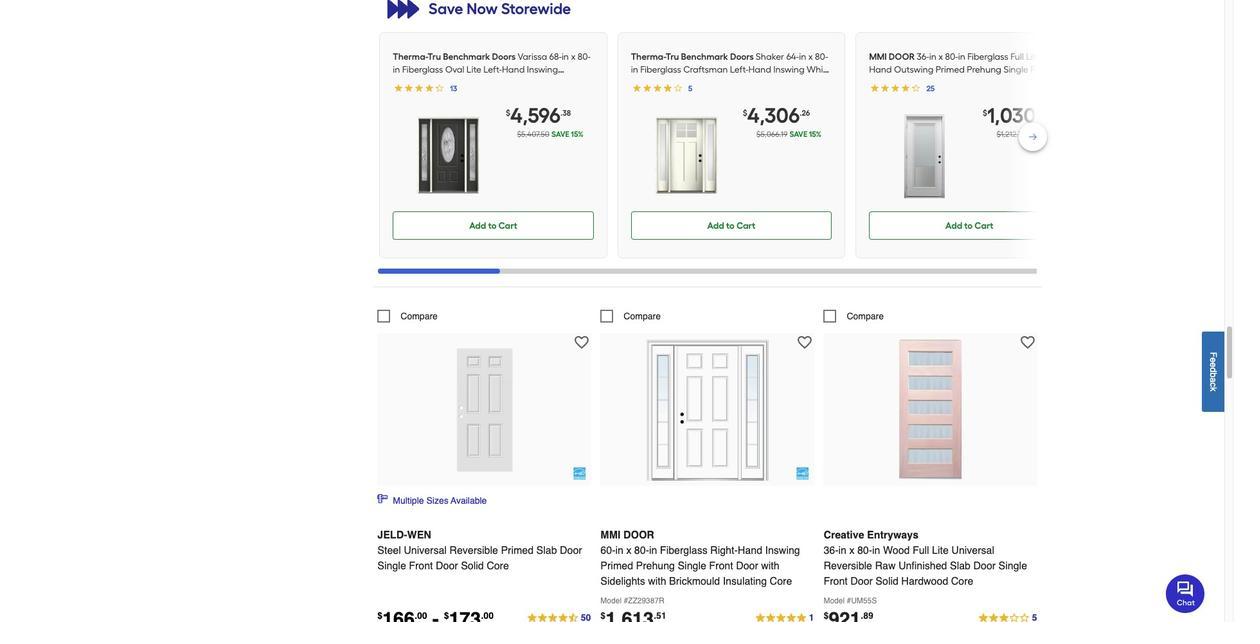 Task type: vqa. For each thing, say whether or not it's contained in the screenshot.
1st the Baton from left
no



Task type: describe. For each thing, give the bounding box(es) containing it.
primed for 60-
[[601, 561, 633, 572]]

door left the 60-
[[560, 545, 582, 557]]

insulating inside 36-in x 80-in fiberglass full lite right- hand outswing primed prehung single front door with brickmould insulating core with blinds
[[959, 77, 999, 88]]

x inside varissa 68-in x 80- in fiberglass oval lite left-hand inswing graphite painted prehung single front door with sidelights with brickmould insulating core
[[571, 52, 576, 63]]

5 stars image
[[755, 611, 815, 622]]

15% for 4,306
[[809, 130, 822, 139]]

wood
[[883, 545, 910, 557]]

$ 4,596 .38
[[506, 104, 571, 128]]

energy star qualified image
[[574, 468, 587, 480]]

15% for 1,030
[[1048, 130, 1060, 139]]

benchmark for 4,596
[[443, 52, 490, 63]]

jeld-wen steel universal reversible primed slab door single front door solid core
[[378, 530, 582, 572]]

d
[[1209, 367, 1219, 372]]

prehung for 36-
[[967, 64, 1002, 75]]

oval
[[445, 64, 465, 75]]

door inside mmi door 60-in x 80-in fiberglass right-hand inswing primed prehung single front door with sidelights with brickmould insulating core
[[736, 561, 759, 572]]

$ inside $ 4,306 .26
[[743, 108, 748, 117]]

f e e d b a c k button
[[1202, 332, 1225, 412]]

single inside creative entryways 36-in x 80-in wood full lite universal reversible raw unfinished slab door single front door solid hardwood core
[[999, 561, 1028, 572]]

$ 4,306 .26
[[743, 104, 810, 128]]

1,030
[[988, 104, 1036, 128]]

80- inside mmi door 60-in x 80-in fiberglass right-hand inswing primed prehung single front door with sidelights with brickmould insulating core
[[635, 545, 649, 557]]

front inside jeld-wen steel universal reversible primed slab door single front door solid core
[[409, 561, 433, 572]]

sizes
[[427, 496, 449, 506]]

door for mmi door
[[889, 52, 915, 63]]

steel
[[378, 545, 401, 557]]

right- for lite
[[1043, 52, 1067, 63]]

$1,212.74 save 15%
[[997, 130, 1060, 139]]

therma-tru benchmark doors for 4,596
[[393, 52, 516, 63]]

core inside jeld-wen steel universal reversible primed slab door single front door solid core
[[487, 561, 509, 572]]

jeld-wensteel universal reversible primed slab door single front door solid core element
[[378, 333, 592, 486]]

reversible inside creative entryways 36-in x 80-in wood full lite universal reversible raw unfinished slab door single front door solid hardwood core
[[824, 561, 873, 572]]

tru for 4,596
[[428, 52, 441, 63]]

tru for 4,306
[[666, 52, 679, 63]]

core inside mmi door 60-in x 80-in fiberglass right-hand inswing primed prehung single front door with sidelights with brickmould insulating core
[[770, 576, 792, 588]]

15% for 4,596
[[571, 130, 584, 139]]

single inside 36-in x 80-in fiberglass full lite right- hand outswing primed prehung single front door with brickmould insulating core with blinds
[[1004, 64, 1029, 75]]

insulating inside varissa 68-in x 80- in fiberglass oval lite left-hand inswing graphite painted prehung single front door with sidelights with brickmould insulating core
[[502, 90, 542, 101]]

therma- for 4,596
[[393, 52, 428, 63]]

actual price $921.89 element
[[824, 608, 874, 622]]

36- inside creative entryways 36-in x 80-in wood full lite universal reversible raw unfinished slab door single front door solid hardwood core
[[824, 545, 839, 557]]

36- inside 36-in x 80-in fiberglass full lite right- hand outswing primed prehung single front door with brickmould insulating core with blinds
[[917, 52, 930, 63]]

$166.00-$173.00 element
[[378, 608, 494, 622]]

unfinished
[[899, 561, 948, 572]]

fiberglass inside 36-in x 80-in fiberglass full lite right- hand outswing primed prehung single front door with brickmould insulating core with blinds
[[968, 52, 1009, 63]]

front inside mmi door 60-in x 80-in fiberglass right-hand inswing primed prehung single front door with sidelights with brickmould insulating core
[[709, 561, 733, 572]]

mmi door 60-in x 80-in fiberglass right-hand inswing primed prehung single front door with sidelights with brickmould insulating core image
[[637, 340, 779, 481]]

k
[[1209, 387, 1219, 392]]

f e e d b a c k
[[1209, 352, 1219, 392]]

68-
[[550, 52, 562, 63]]

x inside creative entryways 36-in x 80-in wood full lite universal reversible raw unfinished slab door single front door solid hardwood core
[[850, 545, 855, 557]]

compare for the 1003088756 element
[[847, 311, 884, 322]]

reversible inside jeld-wen steel universal reversible primed slab door single front door solid core
[[450, 545, 498, 557]]

fiberglass inside varissa 68-in x 80- in fiberglass oval lite left-hand inswing graphite painted prehung single front door with sidelights with brickmould insulating core
[[402, 64, 443, 75]]

prehung inside varissa 68-in x 80- in fiberglass oval lite left-hand inswing graphite painted prehung single front door with sidelights with brickmould insulating core
[[465, 77, 499, 88]]

cart for 4,306
[[737, 221, 756, 232]]

add for 4,306
[[708, 221, 725, 232]]

compare for 1002914824 element
[[624, 311, 661, 322]]

painted
[[432, 77, 462, 88]]

add to cart link for 4,306
[[631, 212, 832, 240]]

varissa
[[518, 52, 547, 63]]

multiple sizes available link
[[378, 494, 487, 507]]

um55s
[[851, 597, 877, 606]]

door inside 36-in x 80-in fiberglass full lite right- hand outswing primed prehung single front door with brickmould insulating core with blinds
[[869, 77, 889, 88]]

creative entryways 36-in x 80-in wood full lite universal reversible raw unfinished slab door single front door solid hardwood core image
[[860, 340, 1002, 481]]

solid inside jeld-wen steel universal reversible primed slab door single front door solid core
[[461, 561, 484, 572]]

full inside 36-in x 80-in fiberglass full lite right- hand outswing primed prehung single front door with brickmould insulating core with blinds
[[1011, 52, 1024, 63]]

doors for 4,306
[[730, 52, 754, 63]]

$5,407.50 save 15%
[[517, 130, 584, 139]]

60-
[[601, 545, 616, 557]]

mmi for mmi door 60-in x 80-in fiberglass right-hand inswing primed prehung single front door with sidelights with brickmould insulating core
[[601, 530, 621, 542]]

1003088756 element
[[824, 310, 884, 323]]

therma-tru benchmark doors link
[[631, 52, 832, 101]]

4.5 stars image
[[527, 611, 592, 622]]

entryways
[[867, 530, 919, 542]]

lite inside creative entryways 36-in x 80-in wood full lite universal reversible raw unfinished slab door single front door solid hardwood core
[[932, 545, 949, 557]]

80- inside varissa 68-in x 80- in fiberglass oval lite left-hand inswing graphite painted prehung single front door with sidelights with brickmould insulating core
[[578, 52, 591, 63]]

brickmould inside 36-in x 80-in fiberglass full lite right- hand outswing primed prehung single front door with brickmould insulating core with blinds
[[911, 77, 957, 88]]

2 .00 from the left
[[481, 611, 494, 621]]

mmi door 60-in x 80-in fiberglass right-hand inswing primed prehung single front door with sidelights with brickmould insulating core
[[601, 530, 800, 588]]

core inside creative entryways 36-in x 80-in wood full lite universal reversible raw unfinished slab door single front door solid hardwood core
[[952, 576, 974, 588]]

wen
[[407, 530, 431, 542]]

add to cart for 1,030
[[946, 221, 994, 232]]

prehung for mmi
[[636, 561, 675, 572]]

model # zz29387r
[[601, 597, 665, 606]]

creative
[[824, 530, 865, 542]]

add to cart for 4,596
[[470, 221, 518, 232]]

slab inside jeld-wen steel universal reversible primed slab door single front door solid core
[[537, 545, 557, 557]]

raw
[[875, 561, 896, 572]]

primed for x
[[936, 64, 965, 75]]

.83
[[1036, 108, 1047, 117]]

front inside 36-in x 80-in fiberglass full lite right- hand outswing primed prehung single front door with brickmould insulating core with blinds
[[1031, 64, 1052, 75]]

compare for 1000519963 element
[[401, 311, 438, 322]]

insulating inside mmi door 60-in x 80-in fiberglass right-hand inswing primed prehung single front door with sidelights with brickmould insulating core
[[723, 576, 767, 588]]

x inside 36-in x 80-in fiberglass full lite right- hand outswing primed prehung single front door with brickmould insulating core with blinds
[[939, 52, 943, 63]]

inswing inside varissa 68-in x 80- in fiberglass oval lite left-hand inswing graphite painted prehung single front door with sidelights with brickmould insulating core
[[527, 64, 558, 75]]

varissa 68-in x 80- in fiberglass oval lite left-hand inswing graphite painted prehung single front door with sidelights with brickmould insulating core
[[393, 52, 591, 101]]

mmi door 36-in x 80-in fiberglass full lite right-hand outswing primed prehung single front door with brickmould insulating core with blinds image
[[880, 110, 970, 200]]

f
[[1209, 352, 1219, 357]]

therma-tru benchmark doors for 4,306
[[631, 52, 754, 63]]

door for mmi door 60-in x 80-in fiberglass right-hand inswing primed prehung single front door with sidelights with brickmould insulating core
[[624, 530, 655, 542]]

hand inside varissa 68-in x 80- in fiberglass oval lite left-hand inswing graphite painted prehung single front door with sidelights with brickmould insulating core
[[502, 64, 525, 75]]



Task type: locate. For each thing, give the bounding box(es) containing it.
sidelights inside mmi door 60-in x 80-in fiberglass right-hand inswing primed prehung single front door with sidelights with brickmould insulating core
[[601, 576, 645, 588]]

hand for 36-in x 80-in fiberglass full lite right- hand outswing primed prehung single front door with brickmould insulating core with blinds
[[869, 64, 892, 75]]

1 horizontal spatial tru
[[666, 52, 679, 63]]

1 horizontal spatial insulating
[[723, 576, 767, 588]]

$ inside $ 4,596 .38
[[506, 108, 511, 117]]

reversible down available
[[450, 545, 498, 557]]

0 vertical spatial lite
[[1027, 52, 1041, 63]]

save down .38
[[552, 130, 570, 139]]

2 add from the left
[[708, 221, 725, 232]]

2 horizontal spatial brickmould
[[911, 77, 957, 88]]

full inside creative entryways 36-in x 80-in wood full lite universal reversible raw unfinished slab door single front door solid hardwood core
[[913, 545, 930, 557]]

3 add to cart link from the left
[[869, 212, 1070, 240]]

2 benchmark from the left
[[681, 52, 728, 63]]

1 add to cart link from the left
[[393, 212, 594, 240]]

0 horizontal spatial lite
[[467, 64, 482, 75]]

1 vertical spatial insulating
[[502, 90, 542, 101]]

x right the 60-
[[627, 545, 632, 557]]

multiple sizes available
[[393, 496, 487, 506]]

save for 4,596
[[552, 130, 570, 139]]

solid
[[461, 561, 484, 572], [876, 576, 899, 588]]

1 horizontal spatial add to cart link
[[631, 212, 832, 240]]

0 vertical spatial prehung
[[967, 64, 1002, 75]]

1 vertical spatial mmi
[[601, 530, 621, 542]]

lite inside varissa 68-in x 80- in fiberglass oval lite left-hand inswing graphite painted prehung single front door with sidelights with brickmould insulating core
[[467, 64, 482, 75]]

2 # from the left
[[847, 597, 851, 606]]

3 15% from the left
[[1048, 130, 1060, 139]]

lite inside 36-in x 80-in fiberglass full lite right- hand outswing primed prehung single front door with brickmould insulating core with blinds
[[1027, 52, 1041, 63]]

heart outline image
[[575, 336, 589, 350], [798, 336, 812, 350], [1021, 336, 1036, 350]]

1 model from the left
[[601, 597, 622, 606]]

universal inside jeld-wen steel universal reversible primed slab door single front door solid core
[[404, 545, 447, 557]]

1 vertical spatial prehung
[[465, 77, 499, 88]]

1 horizontal spatial prehung
[[636, 561, 675, 572]]

door up 3 stars image at the right bottom of page
[[974, 561, 996, 572]]

prehung
[[967, 64, 1002, 75], [465, 77, 499, 88], [636, 561, 675, 572]]

model
[[601, 597, 622, 606], [824, 597, 845, 606]]

$1,212.74
[[997, 130, 1026, 139]]

1 cart from the left
[[499, 221, 518, 232]]

brickmould inside mmi door 60-in x 80-in fiberglass right-hand inswing primed prehung single front door with sidelights with brickmould insulating core
[[669, 576, 720, 588]]

0 horizontal spatial #
[[624, 597, 628, 606]]

door
[[889, 52, 915, 63], [624, 530, 655, 542]]

1 horizontal spatial lite
[[932, 545, 949, 557]]

0 vertical spatial right-
[[1043, 52, 1067, 63]]

2 horizontal spatial add to cart link
[[869, 212, 1070, 240]]

2 vertical spatial insulating
[[723, 576, 767, 588]]

.51
[[654, 611, 667, 621]]

therma-tru benchmark doors
[[393, 52, 516, 63], [631, 52, 754, 63]]

2 universal from the left
[[952, 545, 995, 557]]

add for 1,030
[[946, 221, 963, 232]]

1 horizontal spatial therma-tru benchmark doors
[[631, 52, 754, 63]]

2 cart from the left
[[737, 221, 756, 232]]

door
[[551, 77, 571, 88], [869, 77, 889, 88], [560, 545, 582, 557], [436, 561, 458, 572], [736, 561, 759, 572], [974, 561, 996, 572], [851, 576, 873, 588]]

1 vertical spatial fiberglass
[[402, 64, 443, 75]]

right- inside mmi door 60-in x 80-in fiberglass right-hand inswing primed prehung single front door with sidelights with brickmould insulating core
[[711, 545, 738, 557]]

insulating up "4,596"
[[502, 90, 542, 101]]

inswing
[[527, 64, 558, 75], [766, 545, 800, 557]]

mmi door
[[869, 52, 915, 63]]

0 vertical spatial sidelights
[[393, 90, 432, 101]]

2 doors from the left
[[730, 52, 754, 63]]

0 vertical spatial solid
[[461, 561, 484, 572]]

80- inside 36-in x 80-in fiberglass full lite right- hand outswing primed prehung single front door with brickmould insulating core with blinds
[[946, 52, 959, 63]]

1 save from the left
[[552, 130, 570, 139]]

0 horizontal spatial model
[[601, 597, 622, 606]]

lite up unfinished
[[932, 545, 949, 557]]

0 horizontal spatial mmi
[[601, 530, 621, 542]]

lite
[[1027, 52, 1041, 63], [467, 64, 482, 75], [932, 545, 949, 557]]

solid inside creative entryways 36-in x 80-in wood full lite universal reversible raw unfinished slab door single front door solid hardwood core
[[876, 576, 899, 588]]

door down mmi door
[[869, 77, 889, 88]]

# for sidelights
[[624, 597, 628, 606]]

0 vertical spatial door
[[889, 52, 915, 63]]

right-
[[1043, 52, 1067, 63], [711, 545, 738, 557]]

0 horizontal spatial primed
[[501, 545, 534, 557]]

2 add to cart link from the left
[[631, 212, 832, 240]]

36- down creative
[[824, 545, 839, 557]]

1 add to cart from the left
[[470, 221, 518, 232]]

2 model from the left
[[824, 597, 845, 606]]

2 therma- from the left
[[631, 52, 666, 63]]

inswing inside mmi door 60-in x 80-in fiberglass right-hand inswing primed prehung single front door with sidelights with brickmould insulating core
[[766, 545, 800, 557]]

mmi for mmi door
[[869, 52, 887, 63]]

2 horizontal spatial insulating
[[959, 77, 999, 88]]

80- right 68-
[[578, 52, 591, 63]]

single inside mmi door 60-in x 80-in fiberglass right-hand inswing primed prehung single front door with sidelights with brickmould insulating core
[[678, 561, 707, 572]]

1 horizontal spatial solid
[[876, 576, 899, 588]]

$ 1,030 .83
[[983, 104, 1047, 128]]

1 horizontal spatial therma-
[[631, 52, 666, 63]]

c
[[1209, 382, 1219, 387]]

1 vertical spatial sidelights
[[601, 576, 645, 588]]

0 horizontal spatial to
[[488, 221, 497, 232]]

model # um55s
[[824, 597, 877, 606]]

model for sidelights
[[601, 597, 622, 606]]

0 horizontal spatial universal
[[404, 545, 447, 557]]

1 vertical spatial lite
[[467, 64, 482, 75]]

36- up outswing
[[917, 52, 930, 63]]

compare
[[401, 311, 438, 322], [624, 311, 661, 322], [847, 311, 884, 322]]

80- inside creative entryways 36-in x 80-in wood full lite universal reversible raw unfinished slab door single front door solid hardwood core
[[858, 545, 873, 557]]

model up actual price $921.89 element
[[824, 597, 845, 606]]

.38
[[561, 108, 571, 117]]

multiple
[[393, 496, 424, 506]]

0 vertical spatial mmi
[[869, 52, 887, 63]]

1 horizontal spatial slab
[[950, 561, 971, 572]]

in
[[562, 52, 569, 63], [930, 52, 937, 63], [959, 52, 966, 63], [393, 64, 400, 75], [616, 545, 624, 557], [649, 545, 657, 557], [839, 545, 847, 557], [873, 545, 881, 557]]

$5,407.50
[[517, 130, 550, 139]]

solid up $166.00-$173.00 element
[[461, 561, 484, 572]]

save down .26
[[790, 130, 808, 139]]

door up $166.00-$173.00 element
[[436, 561, 458, 572]]

slab right unfinished
[[950, 561, 971, 572]]

2 e from the top
[[1209, 362, 1219, 367]]

therma- for 4,306
[[631, 52, 666, 63]]

to for 4,596
[[488, 221, 497, 232]]

available
[[451, 496, 487, 506]]

door inside mmi door 60-in x 80-in fiberglass right-hand inswing primed prehung single front door with sidelights with brickmould insulating core
[[624, 530, 655, 542]]

with
[[573, 77, 591, 88], [891, 77, 909, 88], [1023, 77, 1041, 88], [435, 90, 452, 101], [762, 561, 780, 572], [648, 576, 667, 588]]

sidelights
[[393, 90, 432, 101], [601, 576, 645, 588]]

primed inside 36-in x 80-in fiberglass full lite right- hand outswing primed prehung single front door with brickmould insulating core with blinds
[[936, 64, 965, 75]]

0 horizontal spatial right-
[[711, 545, 738, 557]]

save down .83
[[1028, 130, 1046, 139]]

0 horizontal spatial solid
[[461, 561, 484, 572]]

mmi door60-in x 80-in fiberglass right-hand inswing primed prehung single front door with sidelights with brickmould insulating core element
[[601, 333, 815, 486]]

fiberglass up zz29387r
[[660, 545, 708, 557]]

slab inside creative entryways 36-in x 80-in wood full lite universal reversible raw unfinished slab door single front door solid hardwood core
[[950, 561, 971, 572]]

1 horizontal spatial reversible
[[824, 561, 873, 572]]

add to cart link for 1,030
[[869, 212, 1070, 240]]

prehung up zz29387r
[[636, 561, 675, 572]]

add to cart
[[470, 221, 518, 232], [708, 221, 756, 232], [946, 221, 994, 232]]

insulating up 1,030
[[959, 77, 999, 88]]

2 horizontal spatial lite
[[1027, 52, 1041, 63]]

0 horizontal spatial doors
[[492, 52, 516, 63]]

full up '$ 1,030 .83'
[[1011, 52, 1024, 63]]

1 # from the left
[[624, 597, 628, 606]]

0 horizontal spatial heart outline image
[[575, 336, 589, 350]]

left-
[[484, 64, 502, 75]]

fiberglass inside mmi door 60-in x 80-in fiberglass right-hand inswing primed prehung single front door with sidelights with brickmould insulating core
[[660, 545, 708, 557]]

universal
[[404, 545, 447, 557], [952, 545, 995, 557]]

15% down .26
[[809, 130, 822, 139]]

core
[[1001, 77, 1021, 88], [544, 90, 564, 101], [487, 561, 509, 572], [770, 576, 792, 588], [952, 576, 974, 588]]

cart
[[499, 221, 518, 232], [737, 221, 756, 232], [975, 221, 994, 232]]

.26
[[800, 108, 810, 117]]

insulating
[[959, 77, 999, 88], [502, 90, 542, 101], [723, 576, 767, 588]]

1 to from the left
[[488, 221, 497, 232]]

1 horizontal spatial right-
[[1043, 52, 1067, 63]]

2 horizontal spatial 15%
[[1048, 130, 1060, 139]]

15% right $5,407.50
[[571, 130, 584, 139]]

1 horizontal spatial sidelights
[[601, 576, 645, 588]]

1 therma- from the left
[[393, 52, 428, 63]]

0 vertical spatial fiberglass
[[968, 52, 1009, 63]]

3 heart outline image from the left
[[1021, 336, 1036, 350]]

36-in x 80-in fiberglass full lite right- hand outswing primed prehung single front door with brickmould insulating core with blinds
[[869, 52, 1067, 88]]

single inside varissa 68-in x 80- in fiberglass oval lite left-hand inswing graphite painted prehung single front door with sidelights with brickmould insulating core
[[501, 77, 526, 88]]

4,306
[[748, 104, 800, 128]]

cart for 1,030
[[975, 221, 994, 232]]

add
[[470, 221, 486, 232], [708, 221, 725, 232], [946, 221, 963, 232]]

front inside varissa 68-in x 80- in fiberglass oval lite left-hand inswing graphite painted prehung single front door with sidelights with brickmould insulating core
[[528, 77, 549, 88]]

0 vertical spatial inswing
[[527, 64, 558, 75]]

sidelights down graphite
[[393, 90, 432, 101]]

x right mmi door
[[939, 52, 943, 63]]

universal inside creative entryways 36-in x 80-in wood full lite universal reversible raw unfinished slab door single front door solid hardwood core
[[952, 545, 995, 557]]

1 vertical spatial reversible
[[824, 561, 873, 572]]

1 horizontal spatial 15%
[[809, 130, 822, 139]]

prehung inside 36-in x 80-in fiberglass full lite right- hand outswing primed prehung single front door with brickmould insulating core with blinds
[[967, 64, 1002, 75]]

2 vertical spatial brickmould
[[669, 576, 720, 588]]

1 horizontal spatial fiberglass
[[660, 545, 708, 557]]

therma-tru benchmark doors shaker 64-in x 80-in fiberglass craftsman left-hand inswing white painted prehung single front door with sidelights with brickmould insulating core image
[[642, 110, 732, 200]]

2 therma-tru benchmark doors from the left
[[631, 52, 754, 63]]

1 horizontal spatial heart outline image
[[798, 336, 812, 350]]

1 horizontal spatial mmi
[[869, 52, 887, 63]]

2 vertical spatial primed
[[601, 561, 633, 572]]

2 tru from the left
[[666, 52, 679, 63]]

80- down creative
[[858, 545, 873, 557]]

$5,066.19 save 15%
[[757, 130, 822, 139]]

1 vertical spatial solid
[[876, 576, 899, 588]]

right- for fiberglass
[[711, 545, 738, 557]]

3 to from the left
[[965, 221, 973, 232]]

2 add to cart from the left
[[708, 221, 756, 232]]

1 vertical spatial brickmould
[[454, 90, 500, 101]]

# up "actual price $1,613.51" element
[[624, 597, 628, 606]]

prehung inside mmi door 60-in x 80-in fiberglass right-hand inswing primed prehung single front door with sidelights with brickmould insulating core
[[636, 561, 675, 572]]

cart for 4,596
[[499, 221, 518, 232]]

tru
[[428, 52, 441, 63], [666, 52, 679, 63]]

0 horizontal spatial insulating
[[502, 90, 542, 101]]

2 horizontal spatial add
[[946, 221, 963, 232]]

primed
[[936, 64, 965, 75], [501, 545, 534, 557], [601, 561, 633, 572]]

0 horizontal spatial benchmark
[[443, 52, 490, 63]]

0 horizontal spatial brickmould
[[454, 90, 500, 101]]

1 compare from the left
[[401, 311, 438, 322]]

lite up .83
[[1027, 52, 1041, 63]]

0 horizontal spatial sidelights
[[393, 90, 432, 101]]

1 horizontal spatial .00
[[481, 611, 494, 621]]

brickmould inside varissa 68-in x 80- in fiberglass oval lite left-hand inswing graphite painted prehung single front door with sidelights with brickmould insulating core
[[454, 90, 500, 101]]

# up actual price $921.89 element
[[847, 597, 851, 606]]

to
[[488, 221, 497, 232], [727, 221, 735, 232], [965, 221, 973, 232]]

80-
[[578, 52, 591, 63], [946, 52, 959, 63], [635, 545, 649, 557], [858, 545, 873, 557]]

#
[[624, 597, 628, 606], [847, 597, 851, 606]]

$5,066.19
[[757, 130, 788, 139]]

2 compare from the left
[[624, 311, 661, 322]]

model for front
[[824, 597, 845, 606]]

1 doors from the left
[[492, 52, 516, 63]]

0 vertical spatial brickmould
[[911, 77, 957, 88]]

door inside varissa 68-in x 80- in fiberglass oval lite left-hand inswing graphite painted prehung single front door with sidelights with brickmould insulating core
[[551, 77, 571, 88]]

3 add to cart from the left
[[946, 221, 994, 232]]

sidelights up model # zz29387r
[[601, 576, 645, 588]]

1002914824 element
[[601, 310, 661, 323]]

36-
[[917, 52, 930, 63], [824, 545, 839, 557]]

jeld-
[[378, 530, 407, 542]]

15% right $1,212.74
[[1048, 130, 1060, 139]]

3 compare from the left
[[847, 311, 884, 322]]

save for 1,030
[[1028, 130, 1046, 139]]

1 tru from the left
[[428, 52, 441, 63]]

jeld-wen steel universal reversible primed slab door single front door solid core image
[[414, 340, 555, 481]]

2 save from the left
[[790, 130, 808, 139]]

to for 4,306
[[727, 221, 735, 232]]

0 horizontal spatial add
[[470, 221, 486, 232]]

core inside 36-in x 80-in fiberglass full lite right- hand outswing primed prehung single front door with brickmould insulating core with blinds
[[1001, 77, 1021, 88]]

therma-tru benchmark doors varissa 68-in x 80-in fiberglass oval lite left-hand inswing graphite painted prehung single front door with sidelights with brickmould insulating core image
[[403, 110, 494, 200]]

4,596
[[511, 104, 561, 128]]

1 vertical spatial full
[[913, 545, 930, 557]]

sidelights inside varissa 68-in x 80- in fiberglass oval lite left-hand inswing graphite painted prehung single front door with sidelights with brickmould insulating core
[[393, 90, 432, 101]]

therma-
[[393, 52, 428, 63], [631, 52, 666, 63]]

1 15% from the left
[[571, 130, 584, 139]]

hand
[[502, 64, 525, 75], [869, 64, 892, 75], [738, 545, 763, 557]]

model up "actual price $1,613.51" element
[[601, 597, 622, 606]]

$
[[506, 108, 511, 117], [743, 108, 748, 117], [983, 108, 988, 117], [378, 611, 383, 621], [444, 611, 449, 621], [601, 611, 606, 621], [824, 611, 829, 621]]

benchmark
[[443, 52, 490, 63], [681, 52, 728, 63]]

fiberglass
[[968, 52, 1009, 63], [402, 64, 443, 75], [660, 545, 708, 557]]

1 vertical spatial door
[[624, 530, 655, 542]]

creative entryways 36-in x 80-in wood full lite universal reversible raw unfinished slab door single front door solid hardwood core
[[824, 530, 1028, 588]]

fiberglass up graphite
[[402, 64, 443, 75]]

mmi
[[869, 52, 887, 63], [601, 530, 621, 542]]

2 horizontal spatial to
[[965, 221, 973, 232]]

primed inside jeld-wen steel universal reversible primed slab door single front door solid core
[[501, 545, 534, 557]]

full
[[1011, 52, 1024, 63], [913, 545, 930, 557]]

2 vertical spatial prehung
[[636, 561, 675, 572]]

e up d at the right
[[1209, 357, 1219, 362]]

reversible
[[450, 545, 498, 557], [824, 561, 873, 572]]

0 vertical spatial insulating
[[959, 77, 999, 88]]

benchmark for 4,306
[[681, 52, 728, 63]]

add to cart for 4,306
[[708, 221, 756, 232]]

add to cart link for 4,596
[[393, 212, 594, 240]]

hand inside 36-in x 80-in fiberglass full lite right- hand outswing primed prehung single front door with brickmould insulating core with blinds
[[869, 64, 892, 75]]

e up b
[[1209, 362, 1219, 367]]

0 horizontal spatial add to cart
[[470, 221, 518, 232]]

compare inside 1000519963 element
[[401, 311, 438, 322]]

energy star qualified image
[[797, 468, 810, 480]]

compare inside the 1003088756 element
[[847, 311, 884, 322]]

2 horizontal spatial add to cart
[[946, 221, 994, 232]]

blinds
[[1043, 77, 1067, 88]]

compare inside 1002914824 element
[[624, 311, 661, 322]]

1000519963 element
[[378, 310, 438, 323]]

2 heart outline image from the left
[[798, 336, 812, 350]]

0 horizontal spatial .00
[[415, 611, 427, 621]]

1 horizontal spatial brickmould
[[669, 576, 720, 588]]

0 horizontal spatial 15%
[[571, 130, 584, 139]]

doors
[[492, 52, 516, 63], [730, 52, 754, 63]]

graphite
[[393, 77, 429, 88]]

door down 68-
[[551, 77, 571, 88]]

80- right mmi door
[[946, 52, 959, 63]]

save
[[552, 130, 570, 139], [790, 130, 808, 139], [1028, 130, 1046, 139]]

0 vertical spatial full
[[1011, 52, 1024, 63]]

0 horizontal spatial 36-
[[824, 545, 839, 557]]

0 vertical spatial slab
[[537, 545, 557, 557]]

1 horizontal spatial inswing
[[766, 545, 800, 557]]

lite left left-
[[467, 64, 482, 75]]

hardwood
[[902, 576, 949, 588]]

$ inside '$ 1,030 .83'
[[983, 108, 988, 117]]

1 horizontal spatial primed
[[601, 561, 633, 572]]

hand inside mmi door 60-in x 80-in fiberglass right-hand inswing primed prehung single front door with sidelights with brickmould insulating core
[[738, 545, 763, 557]]

0 horizontal spatial fiberglass
[[402, 64, 443, 75]]

zz29387r
[[628, 597, 665, 606]]

door up 5 stars image
[[736, 561, 759, 572]]

0 horizontal spatial therma-
[[393, 52, 428, 63]]

2 horizontal spatial heart outline image
[[1021, 336, 1036, 350]]

1 e from the top
[[1209, 357, 1219, 362]]

0 vertical spatial primed
[[936, 64, 965, 75]]

insulating up 5 stars image
[[723, 576, 767, 588]]

1 therma-tru benchmark doors from the left
[[393, 52, 516, 63]]

x down creative
[[850, 545, 855, 557]]

b
[[1209, 372, 1219, 377]]

1 horizontal spatial hand
[[738, 545, 763, 557]]

a
[[1209, 377, 1219, 383]]

hand for mmi door 60-in x 80-in fiberglass right-hand inswing primed prehung single front door with sidelights with brickmould insulating core
[[738, 545, 763, 557]]

front
[[1031, 64, 1052, 75], [528, 77, 549, 88], [409, 561, 433, 572], [709, 561, 733, 572], [824, 576, 848, 588]]

1 benchmark from the left
[[443, 52, 490, 63]]

1 vertical spatial slab
[[950, 561, 971, 572]]

0 horizontal spatial compare
[[401, 311, 438, 322]]

0 horizontal spatial therma-tru benchmark doors
[[393, 52, 516, 63]]

0 horizontal spatial prehung
[[465, 77, 499, 88]]

2 15% from the left
[[809, 130, 822, 139]]

outswing
[[894, 64, 934, 75]]

slab left the 60-
[[537, 545, 557, 557]]

doors for 4,596
[[492, 52, 516, 63]]

1 horizontal spatial benchmark
[[681, 52, 728, 63]]

.89
[[861, 611, 874, 621]]

1 vertical spatial primed
[[501, 545, 534, 557]]

front inside creative entryways 36-in x 80-in wood full lite universal reversible raw unfinished slab door single front door solid hardwood core
[[824, 576, 848, 588]]

1 horizontal spatial full
[[1011, 52, 1024, 63]]

full up unfinished
[[913, 545, 930, 557]]

80- right the 60-
[[635, 545, 649, 557]]

prehung up 1,030
[[967, 64, 1002, 75]]

3 cart from the left
[[975, 221, 994, 232]]

right- inside 36-in x 80-in fiberglass full lite right- hand outswing primed prehung single front door with brickmould insulating core with blinds
[[1043, 52, 1067, 63]]

brickmould
[[911, 77, 957, 88], [454, 90, 500, 101], [669, 576, 720, 588]]

1 horizontal spatial add
[[708, 221, 725, 232]]

save for 4,306
[[790, 130, 808, 139]]

2 horizontal spatial primed
[[936, 64, 965, 75]]

chat invite button image
[[1166, 574, 1206, 613]]

1 horizontal spatial #
[[847, 597, 851, 606]]

reversible down creative
[[824, 561, 873, 572]]

0 vertical spatial reversible
[[450, 545, 498, 557]]

.00
[[415, 611, 427, 621], [481, 611, 494, 621]]

actual price $1,613.51 element
[[601, 608, 667, 622]]

solid down raw
[[876, 576, 899, 588]]

0 horizontal spatial door
[[624, 530, 655, 542]]

1 .00 from the left
[[415, 611, 427, 621]]

single inside jeld-wen steel universal reversible primed slab door single front door solid core
[[378, 561, 406, 572]]

x
[[571, 52, 576, 63], [939, 52, 943, 63], [627, 545, 632, 557], [850, 545, 855, 557]]

fiberglass up 1,030
[[968, 52, 1009, 63]]

0 horizontal spatial hand
[[502, 64, 525, 75]]

2 horizontal spatial compare
[[847, 311, 884, 322]]

1 horizontal spatial model
[[824, 597, 845, 606]]

core inside varissa 68-in x 80- in fiberglass oval lite left-hand inswing graphite painted prehung single front door with sidelights with brickmould insulating core
[[544, 90, 564, 101]]

primed inside mmi door 60-in x 80-in fiberglass right-hand inswing primed prehung single front door with sidelights with brickmould insulating core
[[601, 561, 633, 572]]

prehung down left-
[[465, 77, 499, 88]]

2 horizontal spatial prehung
[[967, 64, 1002, 75]]

x inside mmi door 60-in x 80-in fiberglass right-hand inswing primed prehung single front door with sidelights with brickmould insulating core
[[627, 545, 632, 557]]

door up the um55s
[[851, 576, 873, 588]]

1 add from the left
[[470, 221, 486, 232]]

3 save from the left
[[1028, 130, 1046, 139]]

to for 1,030
[[965, 221, 973, 232]]

# for front
[[847, 597, 851, 606]]

15%
[[571, 130, 584, 139], [809, 130, 822, 139], [1048, 130, 1060, 139]]

1 heart outline image from the left
[[575, 336, 589, 350]]

add to cart link
[[393, 212, 594, 240], [631, 212, 832, 240], [869, 212, 1070, 240]]

mmi inside mmi door 60-in x 80-in fiberglass right-hand inswing primed prehung single front door with sidelights with brickmould insulating core
[[601, 530, 621, 542]]

add for 4,596
[[470, 221, 486, 232]]

1 universal from the left
[[404, 545, 447, 557]]

1 horizontal spatial cart
[[737, 221, 756, 232]]

2 vertical spatial lite
[[932, 545, 949, 557]]

2 horizontal spatial cart
[[975, 221, 994, 232]]

slab
[[537, 545, 557, 557], [950, 561, 971, 572]]

3 add from the left
[[946, 221, 963, 232]]

x right 68-
[[571, 52, 576, 63]]

3 stars image
[[978, 611, 1038, 622]]

2 to from the left
[[727, 221, 735, 232]]



